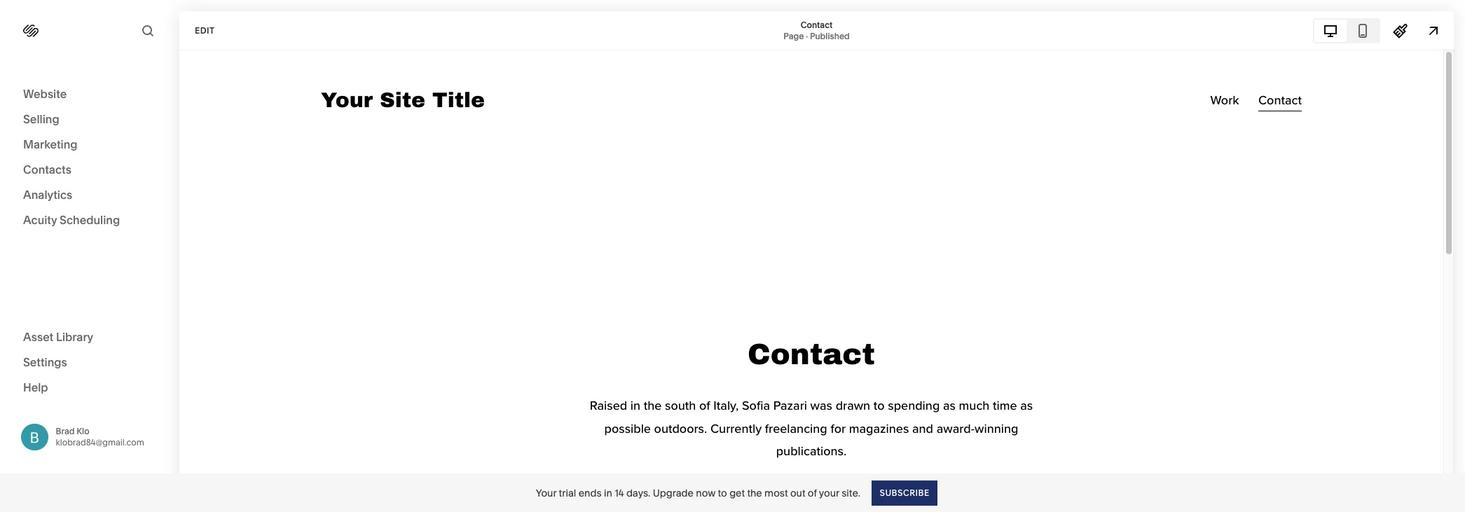 Task type: vqa. For each thing, say whether or not it's contained in the screenshot.
social icon size RANGE FIELD
no



Task type: describe. For each thing, give the bounding box(es) containing it.
subscribe
[[880, 488, 930, 498]]

to
[[718, 487, 727, 499]]

acuity
[[23, 213, 57, 227]]

get
[[730, 487, 745, 499]]

marketing
[[23, 137, 78, 151]]

of
[[808, 487, 817, 499]]

library
[[56, 330, 93, 344]]

help
[[23, 380, 48, 394]]

upgrade
[[653, 487, 694, 499]]

acuity scheduling link
[[23, 212, 156, 229]]

analytics
[[23, 188, 72, 202]]

edit
[[195, 25, 215, 35]]

asset library link
[[23, 329, 156, 346]]

most
[[765, 487, 788, 499]]

settings link
[[23, 354, 156, 371]]

brad klo klobrad84@gmail.com
[[56, 426, 144, 448]]

scheduling
[[60, 213, 120, 227]]

website
[[23, 87, 67, 101]]

ends
[[579, 487, 602, 499]]

klobrad84@gmail.com
[[56, 437, 144, 448]]

acuity scheduling
[[23, 213, 120, 227]]

contacts
[[23, 163, 71, 177]]

in
[[604, 487, 613, 499]]

days.
[[627, 487, 651, 499]]

analytics link
[[23, 187, 156, 204]]

help link
[[23, 380, 48, 395]]



Task type: locate. For each thing, give the bounding box(es) containing it.
website link
[[23, 86, 156, 103]]

klo
[[77, 426, 89, 437]]

selling link
[[23, 111, 156, 128]]

asset
[[23, 330, 53, 344]]

selling
[[23, 112, 59, 126]]

asset library
[[23, 330, 93, 344]]

page
[[784, 30, 804, 41]]

site.
[[842, 487, 861, 499]]

edit button
[[186, 18, 224, 43]]

brad
[[56, 426, 75, 437]]

subscribe button
[[872, 481, 937, 506]]

contacts link
[[23, 162, 156, 179]]

·
[[806, 30, 808, 41]]

trial
[[559, 487, 576, 499]]

your
[[819, 487, 840, 499]]

out
[[791, 487, 806, 499]]

14
[[615, 487, 624, 499]]

settings
[[23, 355, 67, 369]]

your
[[536, 487, 557, 499]]

contact
[[801, 19, 833, 30]]

your trial ends in 14 days. upgrade now to get the most out of your site.
[[536, 487, 861, 499]]

contact page · published
[[784, 19, 850, 41]]

tab list
[[1315, 19, 1380, 42]]

marketing link
[[23, 137, 156, 154]]

now
[[696, 487, 716, 499]]

published
[[810, 30, 850, 41]]

the
[[748, 487, 763, 499]]



